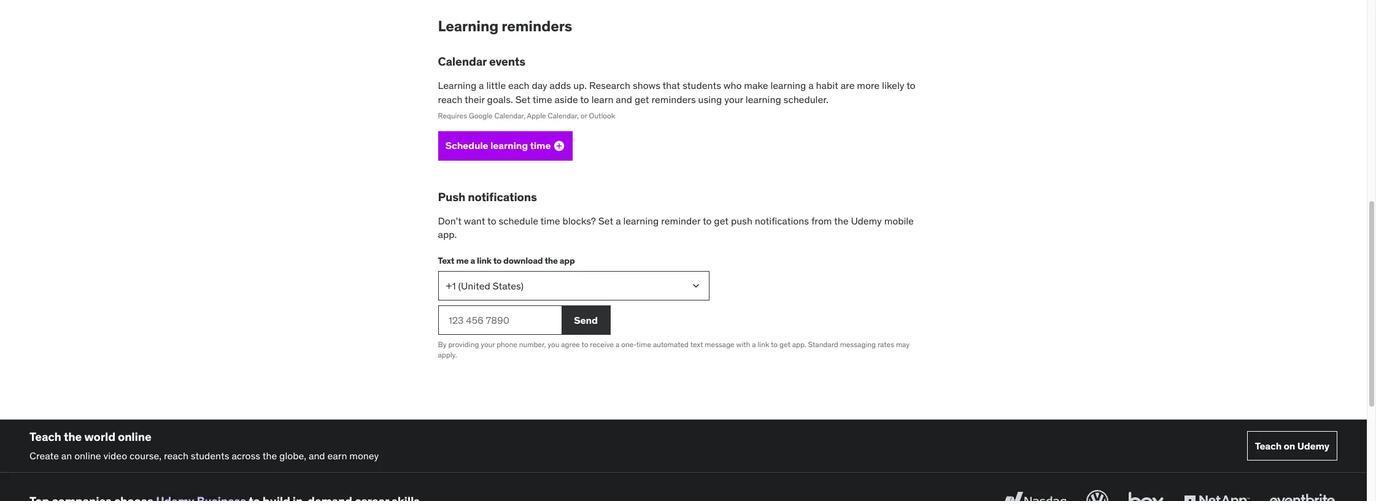 Task type: vqa. For each thing, say whether or not it's contained in the screenshot.
text
yes



Task type: describe. For each thing, give the bounding box(es) containing it.
calendar
[[438, 54, 487, 69]]

learning down make
[[746, 93, 781, 105]]

0 vertical spatial link
[[477, 256, 492, 267]]

get inside don't want to schedule time blocks? set a learning reminder to get push notifications from the udemy mobile app.
[[714, 215, 729, 227]]

teach for on
[[1255, 440, 1282, 452]]

the left app
[[545, 256, 558, 267]]

across
[[232, 450, 260, 462]]

eventbrite image
[[1267, 488, 1338, 502]]

me
[[456, 256, 469, 267]]

to right want
[[487, 215, 496, 227]]

notifications inside don't want to schedule time blocks? set a learning reminder to get push notifications from the udemy mobile app.
[[755, 215, 809, 227]]

a inside don't want to schedule time blocks? set a learning reminder to get push notifications from the udemy mobile app.
[[616, 215, 621, 227]]

time inside button
[[530, 139, 551, 152]]

are
[[841, 79, 855, 92]]

up.
[[573, 79, 587, 92]]

rates
[[878, 340, 894, 349]]

learning inside button
[[490, 139, 528, 152]]

standard
[[808, 340, 838, 349]]

udemy inside don't want to schedule time blocks? set a learning reminder to get push notifications from the udemy mobile app.
[[851, 215, 882, 227]]

learning for learning reminders
[[438, 16, 499, 35]]

reminders inside learning a little each day adds up. research shows that students who make learning a habit are more likely to reach their goals. set time aside to learn and get reminders using your learning scheduler. requires google calendar, apple calendar, or outlook
[[652, 93, 696, 105]]

globe,
[[279, 450, 306, 462]]

push
[[438, 190, 465, 204]]

number,
[[519, 340, 546, 349]]

0 horizontal spatial online
[[74, 450, 101, 462]]

learn
[[592, 93, 614, 105]]

0 vertical spatial notifications
[[468, 190, 537, 204]]

with
[[736, 340, 750, 349]]

blocks?
[[563, 215, 596, 227]]

money
[[349, 450, 379, 462]]

small image
[[553, 140, 566, 152]]

a right me
[[471, 256, 475, 267]]

schedule
[[499, 215, 538, 227]]

teach the world online create an online video course, reach students across the globe, and earn money
[[29, 430, 379, 462]]

reach inside learning a little each day adds up. research shows that students who make learning a habit are more likely to reach their goals. set time aside to learn and get reminders using your learning scheduler. requires google calendar, apple calendar, or outlook
[[438, 93, 463, 105]]

their
[[465, 93, 485, 105]]

create
[[29, 450, 59, 462]]

to left the download
[[493, 256, 502, 267]]

earn
[[328, 450, 347, 462]]

providing
[[448, 340, 479, 349]]

schedule
[[445, 139, 488, 152]]

push
[[731, 215, 753, 227]]

link inside by providing your phone number, you agree to receive a one-time automated text message with a link to get app. standard messaging rates may apply.
[[758, 340, 770, 349]]

time inside don't want to schedule time blocks? set a learning reminder to get push notifications from the udemy mobile app.
[[541, 215, 560, 227]]

each
[[508, 79, 530, 92]]

to right with at the bottom right of page
[[771, 340, 778, 349]]

to right agree
[[582, 340, 588, 349]]

scheduler.
[[784, 93, 829, 105]]

the left globe,
[[263, 450, 277, 462]]

shows
[[633, 79, 661, 92]]

get inside learning a little each day adds up. research shows that students who make learning a habit are more likely to reach their goals. set time aside to learn and get reminders using your learning scheduler. requires google calendar, apple calendar, or outlook
[[635, 93, 649, 105]]

learning reminders
[[438, 16, 572, 35]]

receive
[[590, 340, 614, 349]]

phone
[[497, 340, 517, 349]]

time inside by providing your phone number, you agree to receive a one-time automated text message with a link to get app. standard messaging rates may apply.
[[637, 340, 651, 349]]

learning a little each day adds up. research shows that students who make learning a habit are more likely to reach their goals. set time aside to learn and get reminders using your learning scheduler. requires google calendar, apple calendar, or outlook
[[438, 79, 916, 120]]

may
[[896, 340, 910, 349]]

push notifications
[[438, 190, 537, 204]]

time inside learning a little each day adds up. research shows that students who make learning a habit are more likely to reach their goals. set time aside to learn and get reminders using your learning scheduler. requires google calendar, apple calendar, or outlook
[[533, 93, 552, 105]]

and inside teach the world online create an online video course, reach students across the globe, and earn money
[[309, 450, 325, 462]]

mobile
[[884, 215, 914, 227]]

send
[[574, 314, 598, 326]]

on
[[1284, 440, 1296, 452]]

app. inside don't want to schedule time blocks? set a learning reminder to get push notifications from the udemy mobile app.
[[438, 228, 457, 241]]

agree
[[561, 340, 580, 349]]

1 calendar, from the left
[[495, 111, 526, 120]]

who
[[724, 79, 742, 92]]

teach on udemy link
[[1247, 432, 1338, 461]]

learning up "scheduler."
[[771, 79, 806, 92]]

to right likely
[[907, 79, 916, 92]]

send button
[[561, 306, 611, 335]]

download
[[503, 256, 543, 267]]

volkswagen image
[[1084, 488, 1111, 502]]

by providing your phone number, you agree to receive a one-time automated text message with a link to get app. standard messaging rates may apply.
[[438, 340, 910, 360]]

messaging
[[840, 340, 876, 349]]

from
[[812, 215, 832, 227]]

set inside learning a little each day adds up. research shows that students who make learning a habit are more likely to reach their goals. set time aside to learn and get reminders using your learning scheduler. requires google calendar, apple calendar, or outlook
[[515, 93, 531, 105]]

one-
[[621, 340, 637, 349]]

research
[[589, 79, 630, 92]]



Task type: locate. For each thing, give the bounding box(es) containing it.
reminder
[[661, 215, 701, 227]]

teach inside teach the world online create an online video course, reach students across the globe, and earn money
[[29, 430, 61, 444]]

to down up.
[[580, 93, 589, 105]]

123 456 7890 text field
[[438, 306, 561, 335]]

text
[[438, 256, 454, 267]]

reach
[[438, 93, 463, 105], [164, 450, 188, 462]]

a left little
[[479, 79, 484, 92]]

your
[[725, 93, 743, 105], [481, 340, 495, 349]]

apple
[[527, 111, 546, 120]]

0 vertical spatial online
[[118, 430, 151, 444]]

aside
[[555, 93, 578, 105]]

time down the day
[[533, 93, 552, 105]]

2 learning from the top
[[438, 79, 477, 92]]

1 horizontal spatial reach
[[438, 93, 463, 105]]

udemy
[[851, 215, 882, 227], [1298, 440, 1330, 452]]

0 horizontal spatial notifications
[[468, 190, 537, 204]]

video
[[103, 450, 127, 462]]

0 horizontal spatial teach
[[29, 430, 61, 444]]

likely
[[882, 79, 905, 92]]

app
[[560, 256, 575, 267]]

schedule learning time
[[445, 139, 551, 152]]

a up "scheduler."
[[809, 79, 814, 92]]

notifications
[[468, 190, 537, 204], [755, 215, 809, 227]]

udemy left mobile
[[851, 215, 882, 227]]

1 vertical spatial link
[[758, 340, 770, 349]]

udemy inside 'link'
[[1298, 440, 1330, 452]]

1 vertical spatial udemy
[[1298, 440, 1330, 452]]

0 vertical spatial reach
[[438, 93, 463, 105]]

course,
[[130, 450, 161, 462]]

1 vertical spatial app.
[[792, 340, 807, 349]]

make
[[744, 79, 768, 92]]

0 vertical spatial get
[[635, 93, 649, 105]]

learning left the reminder
[[623, 215, 659, 227]]

and inside learning a little each day adds up. research shows that students who make learning a habit are more likely to reach their goals. set time aside to learn and get reminders using your learning scheduler. requires google calendar, apple calendar, or outlook
[[616, 93, 632, 105]]

0 vertical spatial set
[[515, 93, 531, 105]]

app. inside by providing your phone number, you agree to receive a one-time automated text message with a link to get app. standard messaging rates may apply.
[[792, 340, 807, 349]]

schedule learning time button
[[438, 131, 573, 161]]

learning
[[771, 79, 806, 92], [746, 93, 781, 105], [490, 139, 528, 152], [623, 215, 659, 227]]

get left standard
[[780, 340, 791, 349]]

reach up requires
[[438, 93, 463, 105]]

0 horizontal spatial reminders
[[502, 16, 572, 35]]

set down each
[[515, 93, 531, 105]]

0 vertical spatial your
[[725, 93, 743, 105]]

teach
[[29, 430, 61, 444], [1255, 440, 1282, 452]]

box image
[[1126, 488, 1167, 502]]

learning inside don't want to schedule time blocks? set a learning reminder to get push notifications from the udemy mobile app.
[[623, 215, 659, 227]]

google
[[469, 111, 493, 120]]

0 horizontal spatial students
[[191, 450, 229, 462]]

or
[[581, 111, 587, 120]]

an
[[61, 450, 72, 462]]

a right blocks?
[[616, 215, 621, 227]]

online right an
[[74, 450, 101, 462]]

learning up 'their'
[[438, 79, 477, 92]]

0 horizontal spatial link
[[477, 256, 492, 267]]

the up an
[[64, 430, 82, 444]]

day
[[532, 79, 547, 92]]

teach left on
[[1255, 440, 1282, 452]]

world
[[84, 430, 115, 444]]

using
[[698, 93, 722, 105]]

1 horizontal spatial your
[[725, 93, 743, 105]]

0 horizontal spatial reach
[[164, 450, 188, 462]]

1 vertical spatial online
[[74, 450, 101, 462]]

get down the 'shows'
[[635, 93, 649, 105]]

events
[[489, 54, 526, 69]]

reminders up events
[[502, 16, 572, 35]]

1 horizontal spatial and
[[616, 93, 632, 105]]

1 horizontal spatial notifications
[[755, 215, 809, 227]]

a right with at the bottom right of page
[[752, 340, 756, 349]]

set inside don't want to schedule time blocks? set a learning reminder to get push notifications from the udemy mobile app.
[[598, 215, 613, 227]]

1 vertical spatial reach
[[164, 450, 188, 462]]

2 horizontal spatial get
[[780, 340, 791, 349]]

1 vertical spatial learning
[[438, 79, 477, 92]]

calendar, down the aside
[[548, 111, 579, 120]]

outlook
[[589, 111, 615, 120]]

a
[[479, 79, 484, 92], [809, 79, 814, 92], [616, 215, 621, 227], [471, 256, 475, 267], [616, 340, 620, 349], [752, 340, 756, 349]]

learning down apple
[[490, 139, 528, 152]]

goals.
[[487, 93, 513, 105]]

1 horizontal spatial calendar,
[[548, 111, 579, 120]]

more
[[857, 79, 880, 92]]

set
[[515, 93, 531, 105], [598, 215, 613, 227]]

time
[[533, 93, 552, 105], [530, 139, 551, 152], [541, 215, 560, 227], [637, 340, 651, 349]]

online
[[118, 430, 151, 444], [74, 450, 101, 462]]

reach right course, on the bottom
[[164, 450, 188, 462]]

1 horizontal spatial udemy
[[1298, 440, 1330, 452]]

the
[[834, 215, 849, 227], [545, 256, 558, 267], [64, 430, 82, 444], [263, 450, 277, 462]]

link right with at the bottom right of page
[[758, 340, 770, 349]]

notifications left from
[[755, 215, 809, 227]]

automated
[[653, 340, 689, 349]]

0 horizontal spatial udemy
[[851, 215, 882, 227]]

reminders down that
[[652, 93, 696, 105]]

2 calendar, from the left
[[548, 111, 579, 120]]

app. left standard
[[792, 340, 807, 349]]

students up using
[[683, 79, 721, 92]]

notifications up schedule
[[468, 190, 537, 204]]

get
[[635, 93, 649, 105], [714, 215, 729, 227], [780, 340, 791, 349]]

app. down the don't
[[438, 228, 457, 241]]

learning
[[438, 16, 499, 35], [438, 79, 477, 92]]

habit
[[816, 79, 838, 92]]

don't want to schedule time blocks? set a learning reminder to get push notifications from the udemy mobile app.
[[438, 215, 914, 241]]

text me a link to download the app
[[438, 256, 575, 267]]

message
[[705, 340, 735, 349]]

time left automated
[[637, 340, 651, 349]]

teach up create
[[29, 430, 61, 444]]

and down research
[[616, 93, 632, 105]]

your inside by providing your phone number, you agree to receive a one-time automated text message with a link to get app. standard messaging rates may apply.
[[481, 340, 495, 349]]

time left small icon
[[530, 139, 551, 152]]

a left one-
[[616, 340, 620, 349]]

netapp image
[[1182, 488, 1252, 502]]

get inside by providing your phone number, you agree to receive a one-time automated text message with a link to get app. standard messaging rates may apply.
[[780, 340, 791, 349]]

the right from
[[834, 215, 849, 227]]

0 vertical spatial students
[[683, 79, 721, 92]]

the inside don't want to schedule time blocks? set a learning reminder to get push notifications from the udemy mobile app.
[[834, 215, 849, 227]]

1 horizontal spatial set
[[598, 215, 613, 227]]

0 horizontal spatial app.
[[438, 228, 457, 241]]

your down who
[[725, 93, 743, 105]]

0 vertical spatial and
[[616, 93, 632, 105]]

your inside learning a little each day adds up. research shows that students who make learning a habit are more likely to reach their goals. set time aside to learn and get reminders using your learning scheduler. requires google calendar, apple calendar, or outlook
[[725, 93, 743, 105]]

your left the phone
[[481, 340, 495, 349]]

0 horizontal spatial get
[[635, 93, 649, 105]]

1 vertical spatial notifications
[[755, 215, 809, 227]]

set right blocks?
[[598, 215, 613, 227]]

little
[[486, 79, 506, 92]]

teach on udemy
[[1255, 440, 1330, 452]]

students
[[683, 79, 721, 92], [191, 450, 229, 462]]

1 vertical spatial and
[[309, 450, 325, 462]]

app.
[[438, 228, 457, 241], [792, 340, 807, 349]]

students inside learning a little each day adds up. research shows that students who make learning a habit are more likely to reach their goals. set time aside to learn and get reminders using your learning scheduler. requires google calendar, apple calendar, or outlook
[[683, 79, 721, 92]]

calendar,
[[495, 111, 526, 120], [548, 111, 579, 120]]

that
[[663, 79, 680, 92]]

requires
[[438, 111, 467, 120]]

link right me
[[477, 256, 492, 267]]

1 horizontal spatial teach
[[1255, 440, 1282, 452]]

reach inside teach the world online create an online video course, reach students across the globe, and earn money
[[164, 450, 188, 462]]

and
[[616, 93, 632, 105], [309, 450, 325, 462]]

link
[[477, 256, 492, 267], [758, 340, 770, 349]]

to
[[907, 79, 916, 92], [580, 93, 589, 105], [487, 215, 496, 227], [703, 215, 712, 227], [493, 256, 502, 267], [582, 340, 588, 349], [771, 340, 778, 349]]

students for each
[[683, 79, 721, 92]]

want
[[464, 215, 485, 227]]

time left blocks?
[[541, 215, 560, 227]]

1 horizontal spatial get
[[714, 215, 729, 227]]

calendar events
[[438, 54, 526, 69]]

1 vertical spatial your
[[481, 340, 495, 349]]

reminders
[[502, 16, 572, 35], [652, 93, 696, 105]]

1 horizontal spatial reminders
[[652, 93, 696, 105]]

1 vertical spatial get
[[714, 215, 729, 227]]

teach for the
[[29, 430, 61, 444]]

learning up calendar
[[438, 16, 499, 35]]

teach inside 'link'
[[1255, 440, 1282, 452]]

apply.
[[438, 351, 457, 360]]

students inside teach the world online create an online video course, reach students across the globe, and earn money
[[191, 450, 229, 462]]

0 horizontal spatial your
[[481, 340, 495, 349]]

1 horizontal spatial app.
[[792, 340, 807, 349]]

you
[[548, 340, 559, 349]]

get left push on the top right
[[714, 215, 729, 227]]

0 vertical spatial udemy
[[851, 215, 882, 227]]

learning for learning a little each day adds up. research shows that students who make learning a habit are more likely to reach their goals. set time aside to learn and get reminders using your learning scheduler. requires google calendar, apple calendar, or outlook
[[438, 79, 477, 92]]

1 vertical spatial set
[[598, 215, 613, 227]]

udemy right on
[[1298, 440, 1330, 452]]

learning inside learning a little each day adds up. research shows that students who make learning a habit are more likely to reach their goals. set time aside to learn and get reminders using your learning scheduler. requires google calendar, apple calendar, or outlook
[[438, 79, 477, 92]]

text
[[690, 340, 703, 349]]

adds
[[550, 79, 571, 92]]

0 vertical spatial reminders
[[502, 16, 572, 35]]

1 horizontal spatial students
[[683, 79, 721, 92]]

students for online
[[191, 450, 229, 462]]

2 vertical spatial get
[[780, 340, 791, 349]]

1 learning from the top
[[438, 16, 499, 35]]

1 vertical spatial reminders
[[652, 93, 696, 105]]

1 horizontal spatial link
[[758, 340, 770, 349]]

to right the reminder
[[703, 215, 712, 227]]

1 horizontal spatial online
[[118, 430, 151, 444]]

don't
[[438, 215, 462, 227]]

nasdaq image
[[999, 488, 1069, 502]]

online up course, on the bottom
[[118, 430, 151, 444]]

0 horizontal spatial set
[[515, 93, 531, 105]]

0 vertical spatial app.
[[438, 228, 457, 241]]

students left across
[[191, 450, 229, 462]]

0 horizontal spatial calendar,
[[495, 111, 526, 120]]

0 horizontal spatial and
[[309, 450, 325, 462]]

and left earn
[[309, 450, 325, 462]]

calendar, down goals.
[[495, 111, 526, 120]]

0 vertical spatial learning
[[438, 16, 499, 35]]

by
[[438, 340, 447, 349]]

1 vertical spatial students
[[191, 450, 229, 462]]



